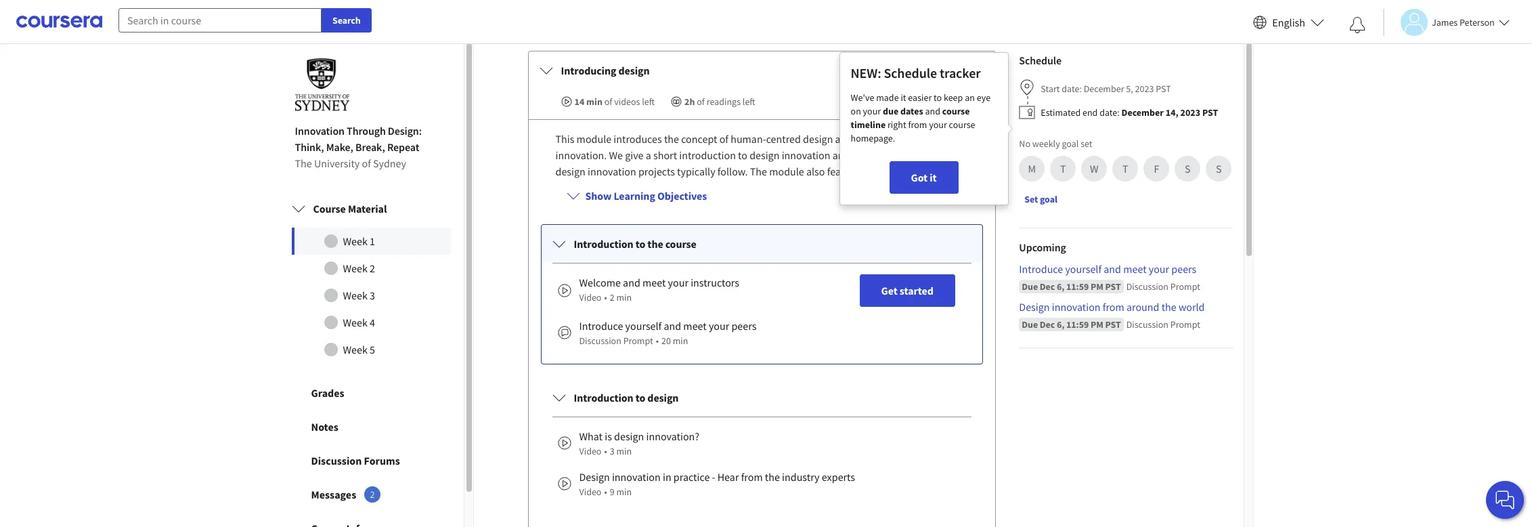 Task type: locate. For each thing, give the bounding box(es) containing it.
0 vertical spatial 6,
[[1057, 280, 1065, 293]]

meet down "introduction to the course"
[[643, 276, 666, 289]]

1 introduction from the top
[[574, 237, 634, 251]]

yourself up 20 at bottom left
[[626, 319, 662, 333]]

0 vertical spatial goal
[[1062, 137, 1079, 150]]

meet
[[1124, 262, 1147, 276], [643, 276, 666, 289], [684, 319, 707, 333]]

your inside 'introduce yourself and meet your peers discussion prompt • 20 min'
[[709, 319, 730, 333]]

week 1 link
[[292, 228, 451, 255]]

0 vertical spatial introduce
[[1019, 262, 1063, 276]]

search
[[333, 14, 361, 26]]

start date: december 5, 2023 pst
[[1041, 83, 1171, 95]]

think,
[[295, 140, 324, 154]]

2 introduction from the top
[[574, 391, 634, 404]]

video inside what is design innovation? video • 3 min
[[580, 445, 602, 457]]

upcoming
[[1019, 240, 1066, 254]]

2 due from the top
[[1022, 318, 1038, 330]]

your inside right from your course homepage.
[[929, 118, 947, 131]]

week left 5
[[343, 343, 368, 356]]

1 vertical spatial peers
[[732, 319, 757, 333]]

from up role
[[908, 118, 927, 131]]

course down an
[[949, 118, 975, 131]]

2h of readings left
[[685, 95, 756, 108]]

1 vertical spatial dec
[[1040, 318, 1055, 330]]

0 vertical spatial it
[[901, 91, 906, 104]]

pm up design innovation from around the world due dec 6, 11:59 pm pst discussion prompt
[[1091, 280, 1104, 293]]

0 horizontal spatial left
[[642, 95, 655, 108]]

1 vertical spatial design
[[580, 470, 610, 484]]

0 horizontal spatial module
[[577, 132, 612, 146]]

to left keep
[[934, 91, 942, 104]]

11:59 inside introduce yourself and meet your peers due dec 6, 11:59 pm pst discussion prompt
[[1067, 280, 1089, 293]]

0 vertical spatial 11:59
[[1067, 280, 1089, 293]]

1 horizontal spatial left
[[743, 95, 756, 108]]

is
[[605, 429, 612, 443]]

set
[[1025, 193, 1038, 205]]

peers for introduce yourself and meet your peers discussion prompt • 20 min
[[732, 319, 757, 333]]

t right wednesday element
[[1123, 162, 1129, 175]]

course for introduction to the course
[[666, 237, 697, 251]]

0 horizontal spatial t
[[1061, 162, 1066, 175]]

of inside innovation through design: think, make, break, repeat the university of sydney
[[362, 156, 371, 170]]

week left 1
[[343, 234, 368, 248]]

we
[[609, 148, 623, 162]]

right from your course homepage.
[[851, 118, 975, 144]]

1 vertical spatial due
[[1022, 318, 1038, 330]]

2 pm from the top
[[1091, 318, 1104, 330]]

the inside design innovation from around the world due dec 6, 11:59 pm pst discussion prompt
[[1162, 300, 1177, 314]]

2
[[370, 261, 375, 275], [610, 291, 615, 303], [370, 489, 375, 500]]

forums
[[364, 454, 400, 467]]

introduce down welcome
[[580, 319, 624, 333]]

0 vertical spatial course
[[942, 105, 970, 117]]

the down the its
[[885, 148, 900, 162]]

1 horizontal spatial schedule
[[1019, 53, 1062, 67]]

1 t from the left
[[1061, 162, 1066, 175]]

week up week 3
[[343, 261, 368, 275]]

week left "4"
[[343, 316, 368, 329]]

get started
[[882, 284, 934, 297]]

1 vertical spatial from
[[1103, 300, 1125, 314]]

2 down 1
[[370, 261, 375, 275]]

2 s from the left
[[1216, 162, 1222, 175]]

got
[[911, 171, 928, 184]]

meet down instructors
[[684, 319, 707, 333]]

introduce for introduce yourself and meet your peers due dec 6, 11:59 pm pst discussion prompt
[[1019, 262, 1063, 276]]

1 vertical spatial course
[[949, 118, 975, 131]]

peers for introduce yourself and meet your peers due dec 6, 11:59 pm pst discussion prompt
[[1172, 262, 1197, 276]]

0 horizontal spatial schedule
[[884, 64, 937, 81]]

0 horizontal spatial from
[[742, 470, 763, 484]]

weekly
[[1033, 137, 1060, 150]]

1 horizontal spatial from
[[908, 118, 927, 131]]

prompt up the world
[[1171, 280, 1201, 293]]

14 min of videos left
[[575, 95, 655, 108]]

it right got
[[930, 171, 937, 184]]

to inside we've made it easier to keep an eye on your
[[934, 91, 942, 104]]

date: right start
[[1062, 83, 1082, 95]]

1 vertical spatial prompt
[[1171, 318, 1201, 330]]

peers down instructors
[[732, 319, 757, 333]]

meet inside 'introduce yourself and meet your peers discussion prompt • 20 min'
[[684, 319, 707, 333]]

0 horizontal spatial introduce
[[580, 319, 624, 333]]

get
[[882, 284, 898, 297]]

your up timeline
[[863, 105, 881, 117]]

course down keep
[[942, 105, 970, 117]]

the left the world
[[1162, 300, 1177, 314]]

get started button
[[860, 274, 956, 307]]

1 pm from the top
[[1091, 280, 1104, 293]]

week 5
[[343, 343, 375, 356]]

pst
[[1156, 83, 1171, 95], [1203, 106, 1219, 118], [1106, 280, 1121, 293], [1106, 318, 1121, 330]]

goal right set
[[1040, 193, 1058, 205]]

pm down design innovation from around the world link
[[1091, 318, 1104, 330]]

min inside what is design innovation? video • 3 min
[[617, 445, 632, 457]]

show
[[586, 189, 612, 202]]

1 vertical spatial pm
[[1091, 318, 1104, 330]]

6, inside introduce yourself and meet your peers due dec 6, 11:59 pm pst discussion prompt
[[1057, 280, 1065, 293]]

and up design innovation from around the world link
[[1104, 262, 1121, 276]]

1 horizontal spatial it
[[930, 171, 937, 184]]

1 horizontal spatial t
[[1123, 162, 1129, 175]]

new: schedule tracker
[[851, 64, 981, 81]]

innovation?
[[647, 429, 700, 443]]

and up 20 at bottom left
[[664, 319, 682, 333]]

design
[[1019, 300, 1050, 314], [580, 470, 610, 484]]

and
[[925, 105, 941, 117], [836, 132, 853, 146], [833, 148, 850, 162], [1104, 262, 1121, 276], [623, 276, 641, 289], [664, 319, 682, 333]]

0 vertical spatial prompt
[[1171, 280, 1201, 293]]

yourself inside introduce yourself and meet your peers due dec 6, 11:59 pm pst discussion prompt
[[1066, 262, 1102, 276]]

s inside "element"
[[1185, 162, 1191, 175]]

and right welcome
[[623, 276, 641, 289]]

and inside introduce yourself and meet your peers due dec 6, 11:59 pm pst discussion prompt
[[1104, 262, 1121, 276]]

help center image
[[1498, 492, 1514, 508]]

your inside we've made it easier to keep an eye on your
[[863, 105, 881, 117]]

your up around in the bottom of the page
[[1149, 262, 1170, 276]]

module left also
[[770, 165, 805, 178]]

week 1
[[343, 234, 375, 248]]

2 vertical spatial prompt
[[624, 335, 654, 347]]

prompt left 20 at bottom left
[[624, 335, 654, 347]]

to down human-
[[738, 148, 748, 162]]

course timeline
[[851, 105, 970, 131]]

course inside right from your course homepage.
[[949, 118, 975, 131]]

design inside design innovation from around the world due dec 6, 11:59 pm pst discussion prompt
[[1019, 300, 1050, 314]]

search button
[[322, 8, 372, 33]]

follow.
[[718, 165, 748, 178]]

this
[[556, 132, 575, 146]]

the inside this module introduces the concept of human-centred design and explores its role for innovation. we give a short introduction to design innovation and review the process that design innovation projects typically follow. the module also features...
[[750, 165, 768, 178]]

video down welcome
[[580, 291, 602, 303]]

0 horizontal spatial it
[[901, 91, 906, 104]]

s for sunday element
[[1216, 162, 1222, 175]]

design down upcoming
[[1019, 300, 1050, 314]]

1 video from the top
[[580, 291, 602, 303]]

peers up the world
[[1172, 262, 1197, 276]]

module up innovation.
[[577, 132, 612, 146]]

1 vertical spatial introduce
[[580, 319, 624, 333]]

0 horizontal spatial goal
[[1040, 193, 1058, 205]]

0 vertical spatial peers
[[1172, 262, 1197, 276]]

2 vertical spatial from
[[742, 470, 763, 484]]

2 6, from the top
[[1057, 318, 1065, 330]]

1 horizontal spatial design
[[1019, 300, 1050, 314]]

yourself down upcoming
[[1066, 262, 1102, 276]]

11:59 inside design innovation from around the world due dec 6, 11:59 pm pst discussion prompt
[[1067, 318, 1089, 330]]

3 down is
[[610, 445, 615, 457]]

t for tuesday element on the right of the page
[[1061, 162, 1066, 175]]

week inside "link"
[[343, 343, 368, 356]]

introduce inside introduce yourself and meet your peers due dec 6, 11:59 pm pst discussion prompt
[[1019, 262, 1063, 276]]

1 vertical spatial module
[[770, 165, 805, 178]]

week
[[343, 234, 368, 248], [343, 261, 368, 275], [343, 288, 368, 302], [343, 316, 368, 329], [343, 343, 368, 356]]

11:59 for yourself
[[1067, 280, 1089, 293]]

your left instructors
[[668, 276, 689, 289]]

pst down introduce yourself and meet your peers link
[[1106, 280, 1121, 293]]

design right is
[[614, 429, 644, 443]]

of up introduction
[[720, 132, 729, 146]]

the inside design innovation in practice - hear from the industry experts video • 9 min
[[765, 470, 780, 484]]

1 vertical spatial 11:59
[[1067, 318, 1089, 330]]

james peterson button
[[1384, 8, 1510, 36]]

t
[[1061, 162, 1066, 175], [1123, 162, 1129, 175]]

the down think,
[[295, 156, 312, 170]]

1 vertical spatial yourself
[[626, 319, 662, 333]]

innovation down introduce yourself and meet your peers due dec 6, 11:59 pm pst discussion prompt
[[1052, 300, 1101, 314]]

pm inside design innovation from around the world due dec 6, 11:59 pm pst discussion prompt
[[1091, 318, 1104, 330]]

1
[[370, 234, 375, 248]]

design up 9
[[580, 470, 610, 484]]

1 s from the left
[[1185, 162, 1191, 175]]

t down no weekly goal set
[[1061, 162, 1066, 175]]

0 vertical spatial pm
[[1091, 280, 1104, 293]]

11:59
[[1067, 280, 1089, 293], [1067, 318, 1089, 330]]

2 horizontal spatial meet
[[1124, 262, 1147, 276]]

prompt down the world
[[1171, 318, 1201, 330]]

design down innovation.
[[556, 165, 586, 178]]

2 video from the top
[[580, 445, 602, 457]]

design up videos
[[619, 64, 650, 77]]

6, inside design innovation from around the world due dec 6, 11:59 pm pst discussion prompt
[[1057, 318, 1065, 330]]

2023
[[1135, 83, 1154, 95], [1181, 106, 1201, 118]]

s for saturday "element"
[[1185, 162, 1191, 175]]

min inside welcome and meet your instructors video • 2 min
[[617, 291, 632, 303]]

of inside this module introduces the concept of human-centred design and explores its role for innovation. we give a short introduction to design innovation and review the process that design innovation projects typically follow. the module also features...
[[720, 132, 729, 146]]

week for week 5
[[343, 343, 368, 356]]

the up welcome and meet your instructors video • 2 min
[[648, 237, 664, 251]]

1 vertical spatial introduction
[[574, 391, 634, 404]]

0 vertical spatial 2023
[[1135, 83, 1154, 95]]

yourself inside 'introduce yourself and meet your peers discussion prompt • 20 min'
[[626, 319, 662, 333]]

1 vertical spatial it
[[930, 171, 937, 184]]

introduce for introduce yourself and meet your peers discussion prompt • 20 min
[[580, 319, 624, 333]]

0 vertical spatial december
[[1084, 83, 1124, 95]]

• left 20 at bottom left
[[656, 335, 659, 347]]

introduction up is
[[574, 391, 634, 404]]

1 vertical spatial 2
[[610, 291, 615, 303]]

2 horizontal spatial from
[[1103, 300, 1125, 314]]

1 vertical spatial 2023
[[1181, 106, 1201, 118]]

made
[[876, 91, 899, 104]]

the up short
[[664, 132, 679, 146]]

introduction for introduction to the course
[[574, 237, 634, 251]]

0 horizontal spatial design
[[580, 470, 610, 484]]

december down 5, at top
[[1122, 106, 1164, 118]]

the right 'follow.'
[[750, 165, 768, 178]]

saturday element
[[1177, 157, 1200, 180]]

1 11:59 from the top
[[1067, 280, 1089, 293]]

timeline
[[851, 118, 886, 131]]

1 due from the top
[[1022, 280, 1038, 293]]

innovation up 9
[[612, 470, 661, 484]]

3 week from the top
[[343, 288, 368, 302]]

due
[[883, 105, 899, 117]]

2 dec from the top
[[1040, 318, 1055, 330]]

prompt
[[1171, 280, 1201, 293], [1171, 318, 1201, 330], [624, 335, 654, 347]]

design up innovation?
[[648, 391, 679, 404]]

0 horizontal spatial yourself
[[626, 319, 662, 333]]

5
[[370, 343, 375, 356]]

tuesday element
[[1052, 157, 1075, 180]]

1 horizontal spatial s
[[1216, 162, 1222, 175]]

2 t from the left
[[1123, 162, 1129, 175]]

design down human-
[[750, 148, 780, 162]]

your down instructors
[[709, 319, 730, 333]]

video left 9
[[580, 486, 602, 498]]

1 horizontal spatial date:
[[1100, 106, 1120, 118]]

design inside what is design innovation? video • 3 min
[[614, 429, 644, 443]]

your up for
[[929, 118, 947, 131]]

the left industry
[[765, 470, 780, 484]]

left right readings
[[743, 95, 756, 108]]

its
[[896, 132, 907, 146]]

4 week from the top
[[343, 316, 368, 329]]

1 6, from the top
[[1057, 280, 1065, 293]]

0 horizontal spatial s
[[1185, 162, 1191, 175]]

s
[[1185, 162, 1191, 175], [1216, 162, 1222, 175]]

it up dates
[[901, 91, 906, 104]]

min
[[587, 95, 603, 108], [617, 291, 632, 303], [673, 335, 689, 347], [617, 445, 632, 457], [617, 486, 632, 498]]

0 vertical spatial video
[[580, 291, 602, 303]]

prompt inside design innovation from around the world due dec 6, 11:59 pm pst discussion prompt
[[1171, 318, 1201, 330]]

introduction for introduction to design
[[574, 391, 634, 404]]

and inside welcome and meet your instructors video • 2 min
[[623, 276, 641, 289]]

2 11:59 from the top
[[1067, 318, 1089, 330]]

role
[[909, 132, 926, 146]]

repeat
[[387, 140, 420, 154]]

0 horizontal spatial peers
[[732, 319, 757, 333]]

monday element
[[1021, 157, 1044, 180]]

course down objectives
[[666, 237, 697, 251]]

a
[[646, 148, 652, 162]]

due inside design innovation from around the world due dec 6, 11:59 pm pst discussion prompt
[[1022, 318, 1038, 330]]

december left 5, at top
[[1084, 83, 1124, 95]]

0 vertical spatial module
[[577, 132, 612, 146]]

0 vertical spatial 2
[[370, 261, 375, 275]]

• down is
[[605, 445, 607, 457]]

1 horizontal spatial 2023
[[1181, 106, 1201, 118]]

1 vertical spatial 3
[[610, 445, 615, 457]]

week up week 4
[[343, 288, 368, 302]]

prompt inside introduce yourself and meet your peers due dec 6, 11:59 pm pst discussion prompt
[[1171, 280, 1201, 293]]

2023 right 5, at top
[[1135, 83, 1154, 95]]

discussion down welcome
[[580, 335, 622, 347]]

innovation inside design innovation in practice - hear from the industry experts video • 9 min
[[612, 470, 661, 484]]

dec inside introduce yourself and meet your peers due dec 6, 11:59 pm pst discussion prompt
[[1040, 280, 1055, 293]]

0 horizontal spatial 2023
[[1135, 83, 1154, 95]]

of down break,
[[362, 156, 371, 170]]

week for week 2
[[343, 261, 368, 275]]

design inside introducing design dropdown button
[[619, 64, 650, 77]]

• inside welcome and meet your instructors video • 2 min
[[605, 291, 607, 303]]

6, for yourself
[[1057, 280, 1065, 293]]

schedule up easier
[[884, 64, 937, 81]]

2 week from the top
[[343, 261, 368, 275]]

meet up around in the bottom of the page
[[1124, 262, 1147, 276]]

course inside dropdown button
[[666, 237, 697, 251]]

video inside design innovation in practice - hear from the industry experts video • 9 min
[[580, 486, 602, 498]]

1 horizontal spatial 3
[[610, 445, 615, 457]]

pst down design innovation from around the world link
[[1106, 318, 1121, 330]]

pm inside introduce yourself and meet your peers due dec 6, 11:59 pm pst discussion prompt
[[1091, 280, 1104, 293]]

date: right end
[[1100, 106, 1120, 118]]

eye
[[977, 91, 991, 104]]

module
[[577, 132, 612, 146], [770, 165, 805, 178]]

started
[[900, 284, 934, 297]]

1 vertical spatial goal
[[1040, 193, 1058, 205]]

introducing
[[561, 64, 617, 77]]

the university of sydney image
[[295, 57, 349, 112]]

video down what
[[580, 445, 602, 457]]

1 horizontal spatial the
[[750, 165, 768, 178]]

due inside introduce yourself and meet your peers due dec 6, 11:59 pm pst discussion prompt
[[1022, 280, 1038, 293]]

1 week from the top
[[343, 234, 368, 248]]

yourself for introduce yourself and meet your peers due dec 6, 11:59 pm pst discussion prompt
[[1066, 262, 1102, 276]]

week 2 link
[[292, 255, 451, 282]]

2 vertical spatial video
[[580, 486, 602, 498]]

0 vertical spatial due
[[1022, 280, 1038, 293]]

discussion up around in the bottom of the page
[[1127, 280, 1169, 293]]

0 horizontal spatial date:
[[1062, 83, 1082, 95]]

1 horizontal spatial meet
[[684, 319, 707, 333]]

thursday element
[[1114, 157, 1137, 180]]

0 vertical spatial yourself
[[1066, 262, 1102, 276]]

no weekly goal set
[[1019, 137, 1093, 150]]

dec inside design innovation from around the world due dec 6, 11:59 pm pst discussion prompt
[[1040, 318, 1055, 330]]

0 vertical spatial dec
[[1040, 280, 1055, 293]]

2 down welcome
[[610, 291, 615, 303]]

1 horizontal spatial introduce
[[1019, 262, 1063, 276]]

and up features...
[[833, 148, 850, 162]]

peers inside introduce yourself and meet your peers due dec 6, 11:59 pm pst discussion prompt
[[1172, 262, 1197, 276]]

introduce down upcoming
[[1019, 262, 1063, 276]]

0 vertical spatial from
[[908, 118, 927, 131]]

0 vertical spatial 3
[[370, 288, 375, 302]]

s right saturday "element"
[[1216, 162, 1222, 175]]

0 horizontal spatial the
[[295, 156, 312, 170]]

• down welcome
[[605, 291, 607, 303]]

peers inside 'introduce yourself and meet your peers discussion prompt • 20 min'
[[732, 319, 757, 333]]

left right videos
[[642, 95, 655, 108]]

0 horizontal spatial meet
[[643, 276, 666, 289]]

set
[[1081, 137, 1093, 150]]

5 week from the top
[[343, 343, 368, 356]]

0 horizontal spatial 3
[[370, 288, 375, 302]]

1 vertical spatial 6,
[[1057, 318, 1065, 330]]

2 vertical spatial course
[[666, 237, 697, 251]]

1 dec from the top
[[1040, 280, 1055, 293]]

goal
[[1062, 137, 1079, 150], [1040, 193, 1058, 205]]

from right hear
[[742, 470, 763, 484]]

course inside course timeline
[[942, 105, 970, 117]]

course material button
[[281, 190, 462, 228]]

the
[[295, 156, 312, 170], [750, 165, 768, 178]]

• left 9
[[605, 486, 607, 498]]

s right 'f'
[[1185, 162, 1191, 175]]

3 video from the top
[[580, 486, 602, 498]]

1 horizontal spatial yourself
[[1066, 262, 1102, 276]]

readings
[[707, 95, 741, 108]]

1 vertical spatial video
[[580, 445, 602, 457]]

0 vertical spatial introduction
[[574, 237, 634, 251]]

meet inside introduce yourself and meet your peers due dec 6, 11:59 pm pst discussion prompt
[[1124, 262, 1147, 276]]

centred
[[767, 132, 801, 146]]

1 vertical spatial date:
[[1100, 106, 1120, 118]]

easier
[[908, 91, 932, 104]]

11:59 up design innovation from around the world due dec 6, 11:59 pm pst discussion prompt
[[1067, 280, 1089, 293]]

introduction up welcome
[[574, 237, 634, 251]]

from left around in the bottom of the page
[[1103, 300, 1125, 314]]

design inside design innovation in practice - hear from the industry experts video • 9 min
[[580, 470, 610, 484]]

week 3
[[343, 288, 375, 302]]

2 down the discussion forums link on the left bottom of the page
[[370, 489, 375, 500]]

0 vertical spatial design
[[1019, 300, 1050, 314]]

introduce inside 'introduce yourself and meet your peers discussion prompt • 20 min'
[[580, 319, 624, 333]]

discussion down around in the bottom of the page
[[1127, 318, 1169, 330]]

to up what is design innovation? video • 3 min
[[636, 391, 646, 404]]

tracker
[[940, 64, 981, 81]]

1 horizontal spatial peers
[[1172, 262, 1197, 276]]



Task type: describe. For each thing, give the bounding box(es) containing it.
new:
[[851, 64, 881, 81]]

in
[[663, 470, 672, 484]]

instructors
[[691, 276, 740, 289]]

1 horizontal spatial goal
[[1062, 137, 1079, 150]]

design inside the introduction to design dropdown button
[[648, 391, 679, 404]]

english
[[1273, 15, 1306, 29]]

w
[[1090, 162, 1099, 175]]

due for design
[[1022, 318, 1038, 330]]

sydney
[[373, 156, 407, 170]]

from inside design innovation in practice - hear from the industry experts video • 9 min
[[742, 470, 763, 484]]

show notifications image
[[1350, 17, 1366, 33]]

meet for introduce yourself and meet your peers discussion prompt • 20 min
[[684, 319, 707, 333]]

3 inside what is design innovation? video • 3 min
[[610, 445, 615, 457]]

around
[[1127, 300, 1160, 314]]

t for thursday element
[[1123, 162, 1129, 175]]

• inside design innovation in practice - hear from the industry experts video • 9 min
[[605, 486, 607, 498]]

grades link
[[279, 376, 464, 410]]

innovation up also
[[782, 148, 831, 162]]

give
[[625, 148, 644, 162]]

14
[[575, 95, 585, 108]]

chat with us image
[[1495, 489, 1517, 511]]

homepage.
[[851, 132, 895, 144]]

design for in
[[580, 470, 610, 484]]

notes link
[[279, 410, 464, 444]]

your inside introduce yourself and meet your peers due dec 6, 11:59 pm pst discussion prompt
[[1149, 262, 1170, 276]]

2 inside welcome and meet your instructors video • 2 min
[[610, 291, 615, 303]]

introducing design
[[561, 64, 650, 77]]

prompt for world
[[1171, 318, 1201, 330]]

from inside right from your course homepage.
[[908, 118, 927, 131]]

innovation down the we
[[588, 165, 637, 178]]

dec for design
[[1040, 318, 1055, 330]]

no
[[1019, 137, 1031, 150]]

week for week 1
[[343, 234, 368, 248]]

prompt for peers
[[1171, 280, 1201, 293]]

we've made it easier to keep an eye on your
[[851, 91, 991, 117]]

the inside innovation through design: think, make, break, repeat the university of sydney
[[295, 156, 312, 170]]

course material
[[313, 202, 387, 215]]

and down easier
[[925, 105, 941, 117]]

typically
[[677, 165, 716, 178]]

also
[[807, 165, 825, 178]]

pst inside introduce yourself and meet your peers due dec 6, 11:59 pm pst discussion prompt
[[1106, 280, 1121, 293]]

5,
[[1126, 83, 1133, 95]]

week for week 4
[[343, 316, 368, 329]]

design innovation from around the world due dec 6, 11:59 pm pst discussion prompt
[[1019, 300, 1205, 330]]

what
[[580, 429, 603, 443]]

week 2
[[343, 261, 375, 275]]

20
[[662, 335, 671, 347]]

pm for innovation
[[1091, 318, 1104, 330]]

show learning objectives button
[[556, 179, 718, 212]]

pst right 14,
[[1203, 106, 1219, 118]]

what is design innovation? video • 3 min
[[580, 429, 700, 457]]

2 vertical spatial 2
[[370, 489, 375, 500]]

week 3 link
[[292, 282, 451, 309]]

it inside we've made it easier to keep an eye on your
[[901, 91, 906, 104]]

design up also
[[803, 132, 833, 146]]

to down show learning objectives button
[[636, 237, 646, 251]]

hear
[[718, 470, 739, 484]]

coursera image
[[16, 11, 102, 33]]

-
[[712, 470, 716, 484]]

11:59 for innovation
[[1067, 318, 1089, 330]]

your inside welcome and meet your instructors video • 2 min
[[668, 276, 689, 289]]

week for week 3
[[343, 288, 368, 302]]

discussion forums link
[[279, 444, 464, 477]]

start
[[1041, 83, 1060, 95]]

messages
[[311, 488, 356, 501]]

estimated end date: december 14, 2023 pst
[[1041, 106, 1219, 118]]

sunday element
[[1208, 157, 1231, 180]]

projects
[[639, 165, 675, 178]]

video inside welcome and meet your instructors video • 2 min
[[580, 291, 602, 303]]

course for right from your course homepage.
[[949, 118, 975, 131]]

dec for introduce
[[1040, 280, 1055, 293]]

1 vertical spatial december
[[1122, 106, 1164, 118]]

of right 2h
[[697, 95, 705, 108]]

to inside this module introduces the concept of human-centred design and explores its role for innovation. we give a short introduction to design innovation and review the process that design innovation projects typically follow. the module also features...
[[738, 148, 748, 162]]

introduce yourself and meet your peers discussion prompt • 20 min
[[580, 319, 757, 347]]

industry
[[782, 470, 820, 484]]

innovation through design: think, make, break, repeat the university of sydney
[[295, 124, 422, 170]]

estimated
[[1041, 106, 1081, 118]]

min inside 'introduce yourself and meet your peers discussion prompt • 20 min'
[[673, 335, 689, 347]]

goal inside the 'set goal' button
[[1040, 193, 1058, 205]]

discussion inside 'introduce yourself and meet your peers discussion prompt • 20 min'
[[580, 335, 622, 347]]

week 5 link
[[292, 336, 451, 363]]

week 4
[[343, 316, 375, 329]]

right
[[888, 118, 906, 131]]

• inside 'introduce yourself and meet your peers discussion prompt • 20 min'
[[656, 335, 659, 347]]

discussion up "messages"
[[311, 454, 362, 467]]

discussion forums
[[311, 454, 400, 467]]

meet inside welcome and meet your instructors video • 2 min
[[643, 276, 666, 289]]

set goal button
[[1019, 187, 1063, 211]]

make,
[[326, 140, 354, 154]]

design innovation from around the world link
[[1019, 299, 1233, 315]]

for
[[929, 132, 941, 146]]

innovation.
[[556, 148, 607, 162]]

wednesday element
[[1083, 157, 1106, 180]]

due for introduce
[[1022, 280, 1038, 293]]

and inside 'introduce yourself and meet your peers discussion prompt • 20 min'
[[664, 319, 682, 333]]

keep
[[944, 91, 963, 104]]

innovation
[[295, 124, 345, 137]]

discussion inside introduce yourself and meet your peers due dec 6, 11:59 pm pst discussion prompt
[[1127, 280, 1169, 293]]

break,
[[356, 140, 385, 154]]

pst inside design innovation from around the world due dec 6, 11:59 pm pst discussion prompt
[[1106, 318, 1121, 330]]

university
[[314, 156, 360, 170]]

an
[[965, 91, 975, 104]]

it inside button
[[930, 171, 937, 184]]

english button
[[1249, 0, 1330, 44]]

• inside what is design innovation? video • 3 min
[[605, 445, 607, 457]]

introducing design button
[[529, 51, 996, 89]]

prompt inside 'introduce yourself and meet your peers discussion prompt • 20 min'
[[624, 335, 654, 347]]

discussion inside design innovation from around the world due dec 6, 11:59 pm pst discussion prompt
[[1127, 318, 1169, 330]]

introduces
[[614, 132, 662, 146]]

on
[[851, 105, 861, 117]]

due dates and
[[883, 105, 942, 117]]

meet for introduce yourself and meet your peers due dec 6, 11:59 pm pst discussion prompt
[[1124, 262, 1147, 276]]

innovation inside design innovation from around the world due dec 6, 11:59 pm pst discussion prompt
[[1052, 300, 1101, 314]]

short
[[654, 148, 677, 162]]

m
[[1028, 162, 1036, 175]]

introduction to the course button
[[542, 225, 983, 263]]

peterson
[[1460, 16, 1496, 28]]

2h
[[685, 95, 695, 108]]

videos
[[615, 95, 640, 108]]

introduce yourself and meet your peers link
[[1019, 261, 1233, 277]]

design for from
[[1019, 300, 1050, 314]]

6, for innovation
[[1057, 318, 1065, 330]]

4
[[370, 316, 375, 329]]

grades
[[311, 386, 345, 400]]

1 horizontal spatial module
[[770, 165, 805, 178]]

welcome and meet your instructors video • 2 min
[[580, 276, 740, 303]]

and down timeline
[[836, 132, 853, 146]]

from inside design innovation from around the world due dec 6, 11:59 pm pst discussion prompt
[[1103, 300, 1125, 314]]

concept
[[682, 132, 718, 146]]

min inside design innovation in practice - hear from the industry experts video • 9 min
[[617, 486, 632, 498]]

that
[[939, 148, 957, 162]]

process
[[902, 148, 937, 162]]

explores
[[855, 132, 894, 146]]

1 left from the left
[[642, 95, 655, 108]]

pst up 14,
[[1156, 83, 1171, 95]]

friday element
[[1145, 157, 1168, 180]]

course
[[313, 202, 346, 215]]

experts
[[822, 470, 856, 484]]

we've
[[851, 91, 874, 104]]

2 left from the left
[[743, 95, 756, 108]]

the inside dropdown button
[[648, 237, 664, 251]]

material
[[348, 202, 387, 215]]

practice
[[674, 470, 710, 484]]

f
[[1154, 162, 1160, 175]]

Search in course text field
[[119, 8, 322, 33]]

of left videos
[[605, 95, 613, 108]]

yourself for introduce yourself and meet your peers discussion prompt • 20 min
[[626, 319, 662, 333]]

design:
[[388, 124, 422, 137]]

0 vertical spatial date:
[[1062, 83, 1082, 95]]

introduction to the course element
[[542, 225, 983, 263]]

pm for yourself
[[1091, 280, 1104, 293]]



Task type: vqa. For each thing, say whether or not it's contained in the screenshot.
-
yes



